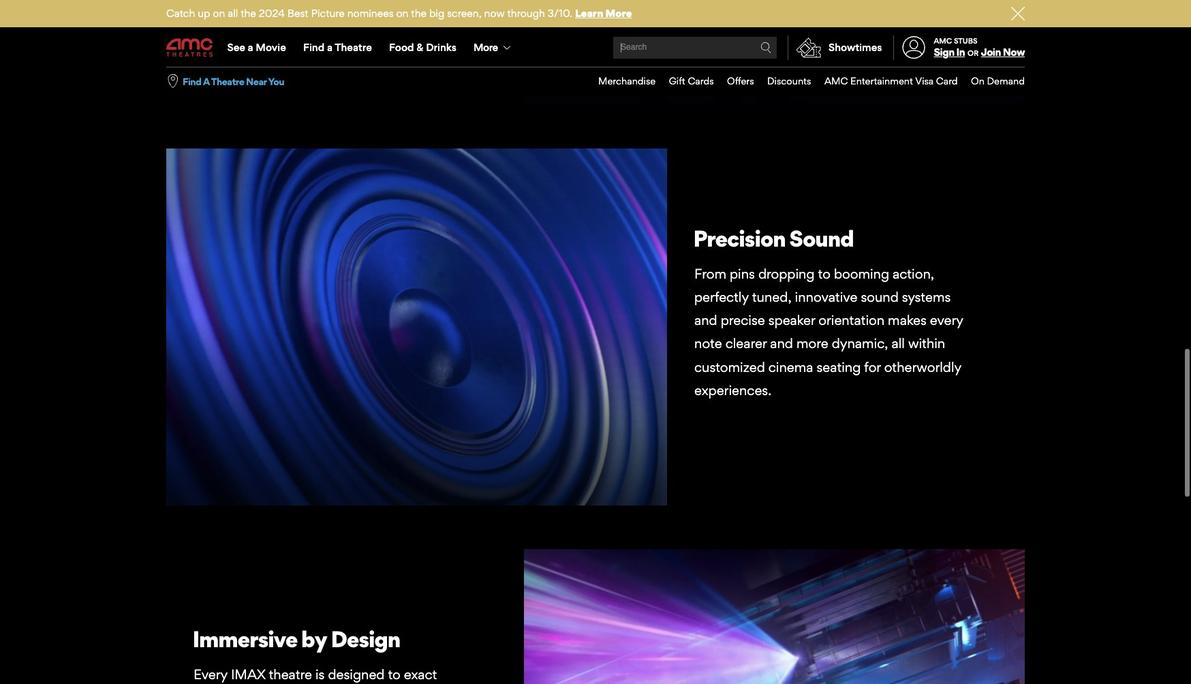 Task type: locate. For each thing, give the bounding box(es) containing it.
1 horizontal spatial the
[[411, 7, 427, 20]]

1 horizontal spatial a
[[327, 41, 333, 54]]

every imax theatre is designed to exact
[[194, 666, 487, 684]]

1 on from the left
[[213, 7, 225, 20]]

to inside from pins dropping to booming action, perfectly tuned, innovative sound systems and precise speaker orientation makes every note clearer and more dynamic, all within customized cinema seating for otherworldly experiences.
[[818, 266, 831, 282]]

discounts link
[[754, 67, 811, 95]]

precise
[[721, 312, 765, 329]]

more down now
[[474, 41, 498, 54]]

1 vertical spatial amc
[[824, 75, 848, 87]]

0 horizontal spatial a
[[248, 41, 253, 54]]

theatre
[[335, 41, 372, 54], [211, 75, 244, 87]]

find a theatre link
[[295, 29, 380, 67]]

you
[[268, 75, 284, 87]]

on demand
[[971, 75, 1025, 87]]

picture
[[311, 7, 345, 20]]

amc up sign
[[934, 36, 952, 46]]

orientation
[[819, 312, 884, 329]]

precision sound
[[693, 225, 853, 252]]

0 vertical spatial more
[[605, 7, 632, 20]]

entertainment
[[850, 75, 913, 87]]

systems
[[902, 289, 951, 305]]

1 vertical spatial theatre
[[211, 75, 244, 87]]

menu
[[166, 29, 1025, 67], [585, 67, 1025, 95]]

theatre
[[269, 666, 312, 683]]

in
[[956, 46, 965, 59]]

menu down showtimes image
[[585, 67, 1025, 95]]

1 a from the left
[[248, 41, 253, 54]]

sound
[[789, 225, 853, 252]]

amc stubs sign in or join now
[[934, 36, 1025, 59]]

0 horizontal spatial on
[[213, 7, 225, 20]]

tuned,
[[752, 289, 791, 305]]

amc for sign
[[934, 36, 952, 46]]

0 vertical spatial and
[[694, 312, 717, 329]]

0 horizontal spatial theatre
[[211, 75, 244, 87]]

learn
[[575, 7, 603, 20]]

on right up
[[213, 7, 225, 20]]

all right up
[[228, 7, 238, 20]]

imax
[[231, 666, 265, 683]]

a for movie
[[248, 41, 253, 54]]

0 vertical spatial amc
[[934, 36, 952, 46]]

1 horizontal spatial to
[[818, 266, 831, 282]]

1 horizontal spatial find
[[303, 41, 325, 54]]

awe-inspiring images image
[[524, 0, 1025, 105]]

see
[[227, 41, 245, 54]]

the
[[241, 7, 256, 20], [411, 7, 427, 20]]

from pins dropping to booming action, perfectly tuned, innovative sound systems and precise speaker orientation makes every note clearer and more dynamic, all within customized cinema seating for otherworldly experiences.
[[694, 266, 963, 398]]

find a theatre near you
[[183, 75, 284, 87]]

food
[[389, 41, 414, 54]]

1 vertical spatial and
[[770, 336, 793, 352]]

a down picture on the top of the page
[[327, 41, 333, 54]]

1 vertical spatial find
[[183, 75, 201, 87]]

1 vertical spatial to
[[388, 666, 401, 683]]

a
[[248, 41, 253, 54], [327, 41, 333, 54]]

amc entertainment visa card
[[824, 75, 958, 87]]

0 vertical spatial to
[[818, 266, 831, 282]]

experiences.
[[694, 382, 771, 398]]

menu containing more
[[166, 29, 1025, 67]]

every
[[194, 666, 228, 683]]

on right nominees
[[396, 7, 408, 20]]

menu down the learn
[[166, 29, 1025, 67]]

more button
[[465, 29, 522, 67]]

find inside button
[[183, 75, 201, 87]]

the left big
[[411, 7, 427, 20]]

0 horizontal spatial find
[[183, 75, 201, 87]]

find down picture on the top of the page
[[303, 41, 325, 54]]

0 horizontal spatial more
[[474, 41, 498, 54]]

1 vertical spatial menu
[[585, 67, 1025, 95]]

theatre down nominees
[[335, 41, 372, 54]]

theatre for a
[[211, 75, 244, 87]]

nominees
[[347, 7, 394, 20]]

0 vertical spatial find
[[303, 41, 325, 54]]

0 vertical spatial theatre
[[335, 41, 372, 54]]

merchandise
[[598, 75, 656, 87]]

cookie consent banner dialog
[[0, 647, 1191, 684]]

gift cards link
[[656, 67, 714, 95]]

2 on from the left
[[396, 7, 408, 20]]

and
[[694, 312, 717, 329], [770, 336, 793, 352]]

on
[[971, 75, 985, 87]]

1 horizontal spatial amc
[[934, 36, 952, 46]]

gift cards
[[669, 75, 714, 87]]

the left 2024
[[241, 7, 256, 20]]

a for theatre
[[327, 41, 333, 54]]

and up cinema
[[770, 336, 793, 352]]

discounts
[[767, 75, 811, 87]]

heart-pounding audio image
[[166, 149, 667, 506]]

all inside from pins dropping to booming action, perfectly tuned, innovative sound systems and precise speaker orientation makes every note clearer and more dynamic, all within customized cinema seating for otherworldly experiences.
[[892, 336, 905, 352]]

theatre inside button
[[211, 75, 244, 87]]

all down "makes"
[[892, 336, 905, 352]]

1 horizontal spatial more
[[605, 7, 632, 20]]

1 vertical spatial all
[[892, 336, 905, 352]]

1 horizontal spatial theatre
[[335, 41, 372, 54]]

1 horizontal spatial all
[[892, 336, 905, 352]]

near
[[246, 75, 267, 87]]

makes
[[888, 312, 927, 329]]

big
[[429, 7, 444, 20]]

stubs
[[954, 36, 978, 46]]

0 horizontal spatial to
[[388, 666, 401, 683]]

catch
[[166, 7, 195, 20]]

amc
[[934, 36, 952, 46], [824, 75, 848, 87]]

gift
[[669, 75, 685, 87]]

movie
[[256, 41, 286, 54]]

1 the from the left
[[241, 7, 256, 20]]

0 horizontal spatial the
[[241, 7, 256, 20]]

0 vertical spatial menu
[[166, 29, 1025, 67]]

find
[[303, 41, 325, 54], [183, 75, 201, 87]]

amc entertainment visa card link
[[811, 67, 958, 95]]

offers link
[[714, 67, 754, 95]]

1 vertical spatial more
[[474, 41, 498, 54]]

drinks
[[426, 41, 456, 54]]

theatre right a
[[211, 75, 244, 87]]

or
[[967, 48, 979, 58]]

find a theatre near you button
[[183, 75, 284, 88]]

to
[[818, 266, 831, 282], [388, 666, 401, 683]]

find left a
[[183, 75, 201, 87]]

exact
[[404, 666, 437, 683]]

showtimes
[[829, 41, 882, 54]]

to left exact at the left of the page
[[388, 666, 401, 683]]

amc down showtimes link at the right top of page
[[824, 75, 848, 87]]

1 horizontal spatial on
[[396, 7, 408, 20]]

2 a from the left
[[327, 41, 333, 54]]

amc inside amc stubs sign in or join now
[[934, 36, 952, 46]]

0 vertical spatial all
[[228, 7, 238, 20]]

see a movie link
[[219, 29, 295, 67]]

theatre inside menu
[[335, 41, 372, 54]]

find inside menu
[[303, 41, 325, 54]]

amc inside amc entertainment visa card "link"
[[824, 75, 848, 87]]

booming
[[834, 266, 889, 282]]

more right the learn
[[605, 7, 632, 20]]

to up innovative
[[818, 266, 831, 282]]

learn more link
[[575, 7, 632, 20]]

a
[[203, 75, 209, 87]]

more
[[605, 7, 632, 20], [474, 41, 498, 54]]

0 horizontal spatial amc
[[824, 75, 848, 87]]

for
[[864, 359, 881, 375]]

amc logo image
[[166, 38, 214, 57], [166, 38, 214, 57]]

a right see
[[248, 41, 253, 54]]

and up note
[[694, 312, 717, 329]]

through
[[507, 7, 545, 20]]



Task type: describe. For each thing, give the bounding box(es) containing it.
otherworldly
[[884, 359, 961, 375]]

now
[[484, 7, 505, 20]]

1 horizontal spatial and
[[770, 336, 793, 352]]

dynamic,
[[832, 336, 888, 352]]

note
[[694, 336, 722, 352]]

search the AMC website text field
[[619, 43, 760, 53]]

by
[[301, 626, 327, 653]]

see a movie
[[227, 41, 286, 54]]

to inside every imax theatre is designed to exact
[[388, 666, 401, 683]]

within
[[908, 336, 945, 352]]

showtimes image
[[788, 35, 829, 60]]

now
[[1003, 46, 1025, 59]]

clearer
[[725, 336, 767, 352]]

amc for visa
[[824, 75, 848, 87]]

theatre for a
[[335, 41, 372, 54]]

0 horizontal spatial all
[[228, 7, 238, 20]]

pins
[[730, 266, 755, 282]]

design
[[331, 626, 400, 653]]

join
[[981, 46, 1001, 59]]

seating
[[817, 359, 861, 375]]

food & drinks link
[[380, 29, 465, 67]]

3/10.
[[548, 7, 572, 20]]

every
[[930, 312, 963, 329]]

precision
[[693, 225, 785, 252]]

submit search icon image
[[760, 42, 771, 53]]

best
[[287, 7, 308, 20]]

on demand link
[[958, 67, 1025, 95]]

up
[[198, 7, 210, 20]]

&
[[416, 41, 423, 54]]

sign
[[934, 46, 954, 59]]

customized
[[694, 359, 765, 375]]

visa
[[915, 75, 934, 87]]

showtimes link
[[788, 35, 882, 60]]

card
[[936, 75, 958, 87]]

merchandise link
[[585, 67, 656, 95]]

more
[[797, 336, 828, 352]]

sign in button
[[934, 46, 965, 59]]

innovative
[[795, 289, 857, 305]]

action,
[[893, 266, 934, 282]]

find a theatre
[[303, 41, 372, 54]]

more inside 'button'
[[474, 41, 498, 54]]

perfectly
[[694, 289, 749, 305]]

offers
[[727, 75, 754, 87]]

find for find a theatre
[[303, 41, 325, 54]]

immersive experiences image
[[524, 549, 1025, 684]]

sound
[[861, 289, 899, 305]]

immersive
[[192, 626, 297, 653]]

cards
[[688, 75, 714, 87]]

sign in or join amc stubs element
[[893, 29, 1025, 67]]

2 the from the left
[[411, 7, 427, 20]]

is
[[315, 666, 325, 683]]

menu containing merchandise
[[585, 67, 1025, 95]]

find for find a theatre near you
[[183, 75, 201, 87]]

demand
[[987, 75, 1025, 87]]

user profile image
[[895, 36, 933, 59]]

cinema
[[768, 359, 813, 375]]

immersive by design
[[192, 626, 400, 653]]

from
[[694, 266, 726, 282]]

screen,
[[447, 7, 482, 20]]

join now button
[[981, 46, 1025, 59]]

2024
[[259, 7, 285, 20]]

designed
[[328, 666, 385, 683]]

speaker
[[768, 312, 815, 329]]

catch up on all the 2024 best picture nominees on the big screen, now through 3/10. learn more
[[166, 7, 632, 20]]

food & drinks
[[389, 41, 456, 54]]

0 horizontal spatial and
[[694, 312, 717, 329]]

dropping
[[758, 266, 815, 282]]



Task type: vqa. For each thing, say whether or not it's contained in the screenshot.
THROUGH
yes



